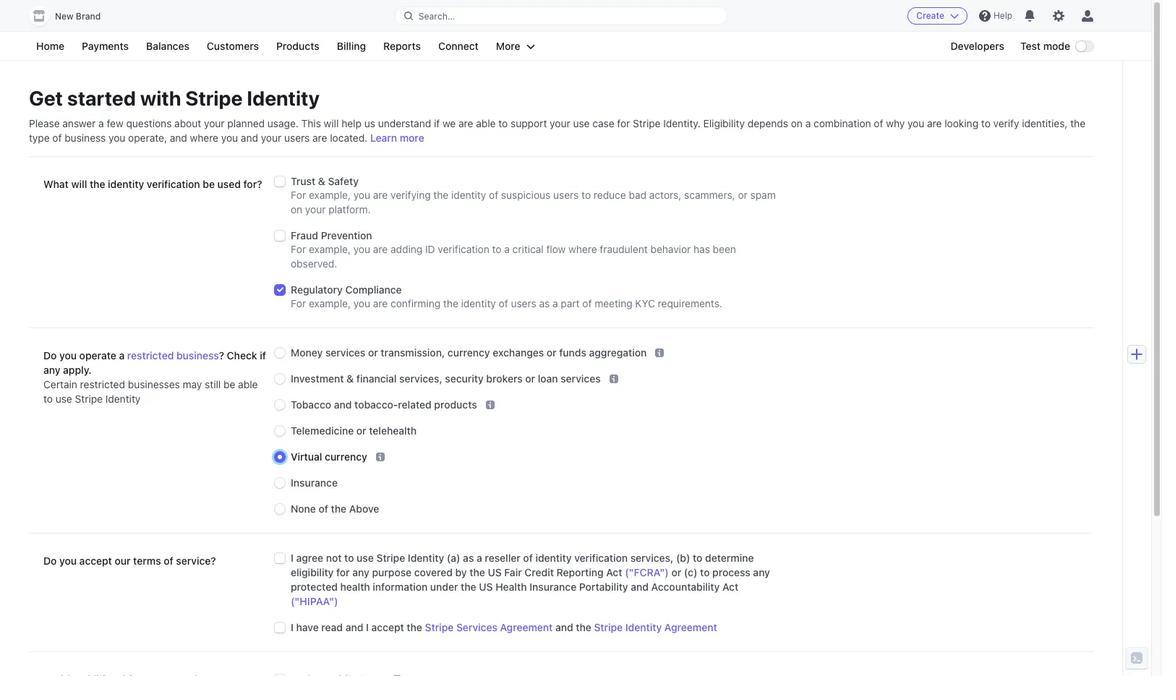 Task type: vqa. For each thing, say whether or not it's contained in the screenshot.
Day
no



Task type: locate. For each thing, give the bounding box(es) containing it.
1 vertical spatial able
[[238, 378, 258, 391]]

of left suspicious
[[489, 189, 499, 201]]

use up purpose
[[357, 552, 374, 564]]

help button
[[974, 4, 1019, 27]]

1 horizontal spatial services
[[561, 373, 601, 385]]

accountability
[[652, 581, 720, 593]]

services, inside i agree not to use stripe identity (a) as a reseller of identity verification services, (b) to determine eligibility for any purpose covered by the us fair credit reporting act
[[631, 552, 674, 564]]

1 vertical spatial do
[[43, 555, 57, 567]]

or (c) to process any protected health information under the us health insurance portability and accountability act ("hipaa")
[[291, 567, 771, 608]]

0 horizontal spatial be
[[203, 178, 215, 190]]

any inside or (c) to process any protected health information under the us health insurance portability and accountability act ("hipaa")
[[754, 567, 771, 579]]

why
[[887, 117, 905, 130]]

us inside i agree not to use stripe identity (a) as a reseller of identity verification services, (b) to determine eligibility for any purpose covered by the us fair credit reporting act
[[488, 567, 502, 579]]

users left part
[[511, 297, 537, 310]]

any inside ? check if any apply.
[[43, 364, 60, 376]]

and right read
[[346, 622, 364, 634]]

example, for regulatory
[[309, 297, 351, 310]]

are
[[459, 117, 474, 130], [928, 117, 942, 130], [313, 132, 327, 144], [373, 189, 388, 201], [373, 243, 388, 255], [373, 297, 388, 310]]

1 vertical spatial act
[[723, 581, 739, 593]]

mode
[[1044, 40, 1071, 52]]

on inside "please answer a few questions about your planned usage. this will help us understand if we are able to support your use case for stripe identity. eligibility depends on a combination of why you are looking to verify identities, the type of business you operate, and where you and your users are located."
[[791, 117, 803, 130]]

1 horizontal spatial services,
[[631, 552, 674, 564]]

1 horizontal spatial accept
[[372, 622, 404, 634]]

stripe left services
[[425, 622, 454, 634]]

insurance down credit
[[530, 581, 577, 593]]

2 vertical spatial verification
[[575, 552, 628, 564]]

use inside "please answer a few questions about your planned usage. this will help us understand if we are able to support your use case for stripe identity. eligibility depends on a combination of why you are looking to verify identities, the type of business you operate, and where you and your users are located."
[[573, 117, 590, 130]]

and up telemedicine or telehealth
[[334, 399, 352, 411]]

insurance down virtual
[[291, 477, 338, 489]]

certain
[[43, 378, 77, 391]]

0 vertical spatial for
[[617, 117, 630, 130]]

0 vertical spatial insurance
[[291, 477, 338, 489]]

accept left 'our'
[[79, 555, 112, 567]]

(c)
[[684, 567, 698, 579]]

business up may at the bottom of the page
[[177, 349, 219, 362]]

to down "certain"
[[43, 393, 53, 405]]

support
[[511, 117, 547, 130]]

0 vertical spatial example,
[[309, 189, 351, 201]]

1 horizontal spatial restricted
[[127, 349, 174, 362]]

0 horizontal spatial restricted
[[80, 378, 125, 391]]

0 horizontal spatial &
[[318, 175, 325, 187]]

if right check
[[260, 349, 266, 362]]

or inside or (c) to process any protected health information under the us health insurance portability and accountability act ("hipaa")
[[672, 567, 682, 579]]

0 vertical spatial users
[[284, 132, 310, 144]]

1 vertical spatial use
[[56, 393, 72, 405]]

or
[[738, 189, 748, 201], [368, 347, 378, 359], [547, 347, 557, 359], [526, 373, 536, 385], [357, 425, 367, 437], [672, 567, 682, 579]]

1 vertical spatial for
[[337, 567, 350, 579]]

for down trust
[[291, 189, 306, 201]]

information
[[373, 581, 428, 593]]

0 vertical spatial use
[[573, 117, 590, 130]]

to inside the certain restricted businesses may still be able to use stripe identity
[[43, 393, 53, 405]]

0 horizontal spatial users
[[284, 132, 310, 144]]

the down "by"
[[461, 581, 477, 593]]

1 vertical spatial business
[[177, 349, 219, 362]]

i
[[291, 552, 294, 564], [291, 622, 294, 634], [366, 622, 369, 634]]

1 example, from the top
[[309, 189, 351, 201]]

depends
[[748, 117, 789, 130]]

1 vertical spatial for
[[291, 243, 306, 255]]

a inside i agree not to use stripe identity (a) as a reseller of identity verification services, (b) to determine eligibility for any purpose covered by the us fair credit reporting act
[[477, 552, 482, 564]]

agree
[[296, 552, 324, 564]]

business
[[65, 132, 106, 144], [177, 349, 219, 362]]

1 vertical spatial users
[[554, 189, 579, 201]]

none of the above
[[291, 503, 379, 515]]

0 horizontal spatial on
[[291, 203, 303, 216]]

of inside trust & safety for example, you are verifying the identity of suspicious users to reduce bad actors, scammers, or spam on your platform.
[[489, 189, 499, 201]]

the right confirming
[[444, 297, 459, 310]]

0 vertical spatial will
[[324, 117, 339, 130]]

a left critical
[[505, 243, 510, 255]]

planned
[[227, 117, 265, 130]]

verification inside i agree not to use stripe identity (a) as a reseller of identity verification services, (b) to determine eligibility for any purpose covered by the us fair credit reporting act
[[575, 552, 628, 564]]

users inside regulatory compliance for example, you are confirming the identity of users as a part of meeting kyc requirements.
[[511, 297, 537, 310]]

will right this
[[324, 117, 339, 130]]

1 horizontal spatial &
[[347, 373, 354, 385]]

0 vertical spatial if
[[434, 117, 440, 130]]

you down compliance
[[354, 297, 371, 310]]

you down planned
[[221, 132, 238, 144]]

users inside trust & safety for example, you are verifying the identity of suspicious users to reduce bad actors, scammers, or spam on your platform.
[[554, 189, 579, 201]]

0 vertical spatial for
[[291, 189, 306, 201]]

1 vertical spatial on
[[291, 203, 303, 216]]

fraud prevention for example, you are adding id verification to a critical flow where fraudulent behavior has been observed.
[[291, 229, 737, 270]]

purpose
[[372, 567, 412, 579]]

0 vertical spatial restricted
[[127, 349, 174, 362]]

of up credit
[[523, 552, 533, 564]]

prevention
[[321, 229, 372, 242]]

health
[[340, 581, 370, 593]]

are left adding
[[373, 243, 388, 255]]

1 vertical spatial currency
[[325, 451, 367, 463]]

the inside or (c) to process any protected health information under the us health insurance portability and accountability act ("hipaa")
[[461, 581, 477, 593]]

identity down businesses
[[105, 393, 141, 405]]

do you operate a restricted business
[[43, 349, 219, 362]]

or up financial
[[368, 347, 378, 359]]

developers
[[951, 40, 1005, 52]]

located.
[[330, 132, 368, 144]]

us inside or (c) to process any protected health information under the us health insurance portability and accountability act ("hipaa")
[[479, 581, 493, 593]]

of right part
[[583, 297, 592, 310]]

0 horizontal spatial accept
[[79, 555, 112, 567]]

1 vertical spatial us
[[479, 581, 493, 593]]

2 horizontal spatial any
[[754, 567, 771, 579]]

stripe inside i agree not to use stripe identity (a) as a reseller of identity verification services, (b) to determine eligibility for any purpose covered by the us fair credit reporting act
[[377, 552, 405, 564]]

identity inside trust & safety for example, you are verifying the identity of suspicious users to reduce bad actors, scammers, or spam on your platform.
[[452, 189, 486, 201]]

services, up ("fcra") link
[[631, 552, 674, 564]]

restricted down apply.
[[80, 378, 125, 391]]

1 vertical spatial restricted
[[80, 378, 125, 391]]

currency up security
[[448, 347, 490, 359]]

be inside the certain restricted businesses may still be able to use stripe identity
[[224, 378, 235, 391]]

& right trust
[[318, 175, 325, 187]]

currency down telemedicine or telehealth
[[325, 451, 367, 463]]

home
[[36, 40, 64, 52]]

users down usage.
[[284, 132, 310, 144]]

for right case
[[617, 117, 630, 130]]

usage.
[[268, 117, 299, 130]]

verification inside fraud prevention for example, you are adding id verification to a critical flow where fraudulent behavior has been observed.
[[438, 243, 490, 255]]

type
[[29, 132, 50, 144]]

restricted inside the certain restricted businesses may still be able to use stripe identity
[[80, 378, 125, 391]]

accept
[[79, 555, 112, 567], [372, 622, 404, 634]]

do for do you operate a restricted business
[[43, 349, 57, 362]]

insurance inside or (c) to process any protected health information under the us health insurance portability and accountability act ("hipaa")
[[530, 581, 577, 593]]

&
[[318, 175, 325, 187], [347, 373, 354, 385]]

identity
[[108, 178, 144, 190], [452, 189, 486, 201], [461, 297, 496, 310], [536, 552, 572, 564]]

use left case
[[573, 117, 590, 130]]

investment & financial services, security brokers or loan services
[[291, 373, 601, 385]]

1 horizontal spatial able
[[476, 117, 496, 130]]

and down planned
[[241, 132, 258, 144]]

trust & safety for example, you are verifying the identity of suspicious users to reduce bad actors, scammers, or spam on your platform.
[[291, 175, 776, 216]]

0 horizontal spatial verification
[[147, 178, 200, 190]]

Search… text field
[[396, 7, 727, 25]]

1 horizontal spatial agreement
[[665, 622, 718, 634]]

your up fraud
[[305, 203, 326, 216]]

a
[[99, 117, 104, 130], [806, 117, 811, 130], [505, 243, 510, 255], [553, 297, 558, 310], [119, 349, 125, 362], [477, 552, 482, 564]]

any right process
[[754, 567, 771, 579]]

reduce
[[594, 189, 626, 201]]

0 horizontal spatial act
[[607, 567, 623, 579]]

to inside or (c) to process any protected health information under the us health insurance portability and accountability act ("hipaa")
[[701, 567, 710, 579]]

investment
[[291, 373, 344, 385]]

1 horizontal spatial any
[[353, 567, 370, 579]]

for inside fraud prevention for example, you are adding id verification to a critical flow where fraudulent behavior has been observed.
[[291, 243, 306, 255]]

1 vertical spatial &
[[347, 373, 354, 385]]

the
[[1071, 117, 1086, 130], [90, 178, 105, 190], [434, 189, 449, 201], [444, 297, 459, 310], [331, 503, 347, 515], [470, 567, 485, 579], [461, 581, 477, 593], [407, 622, 423, 634], [576, 622, 592, 634]]

identity inside i agree not to use stripe identity (a) as a reseller of identity verification services, (b) to determine eligibility for any purpose covered by the us fair credit reporting act
[[408, 552, 444, 564]]

able down check
[[238, 378, 258, 391]]

a left reseller
[[477, 552, 482, 564]]

2 horizontal spatial users
[[554, 189, 579, 201]]

1 vertical spatial insurance
[[530, 581, 577, 593]]

if inside ? check if any apply.
[[260, 349, 266, 362]]

for
[[617, 117, 630, 130], [337, 567, 350, 579]]

1 vertical spatial services,
[[631, 552, 674, 564]]

any inside i agree not to use stripe identity (a) as a reseller of identity verification services, (b) to determine eligibility for any purpose covered by the us fair credit reporting act
[[353, 567, 370, 579]]

to left the reduce
[[582, 189, 591, 201]]

0 horizontal spatial will
[[71, 178, 87, 190]]

brokers
[[487, 373, 523, 385]]

us down reseller
[[488, 567, 502, 579]]

1 vertical spatial where
[[569, 243, 597, 255]]

1 horizontal spatial will
[[324, 117, 339, 130]]

services up investment
[[326, 347, 366, 359]]

to left support
[[499, 117, 508, 130]]

your down usage.
[[261, 132, 282, 144]]

0 vertical spatial be
[[203, 178, 215, 190]]

stripe up purpose
[[377, 552, 405, 564]]

where inside fraud prevention for example, you are adding id verification to a critical flow where fraudulent behavior has been observed.
[[569, 243, 597, 255]]

0 horizontal spatial use
[[56, 393, 72, 405]]

services, up related
[[400, 373, 443, 385]]

2 agreement from the left
[[665, 622, 718, 634]]

stripe down 'portability'
[[594, 622, 623, 634]]

2 horizontal spatial verification
[[575, 552, 628, 564]]

1 horizontal spatial currency
[[448, 347, 490, 359]]

1 horizontal spatial verification
[[438, 243, 490, 255]]

0 vertical spatial business
[[65, 132, 106, 144]]

1 vertical spatial will
[[71, 178, 87, 190]]

0 vertical spatial services
[[326, 347, 366, 359]]

act inside or (c) to process any protected health information under the us health insurance portability and accountability act ("hipaa")
[[723, 581, 739, 593]]

you inside regulatory compliance for example, you are confirming the identity of users as a part of meeting kyc requirements.
[[354, 297, 371, 310]]

2 for from the top
[[291, 243, 306, 255]]

products link
[[269, 38, 327, 55]]

1 horizontal spatial users
[[511, 297, 537, 310]]

be left used
[[203, 178, 215, 190]]

if left we
[[434, 117, 440, 130]]

3 example, from the top
[[309, 297, 351, 310]]

example, inside fraud prevention for example, you are adding id verification to a critical flow where fraudulent behavior has been observed.
[[309, 243, 351, 255]]

more
[[400, 132, 425, 144]]

2 horizontal spatial use
[[573, 117, 590, 130]]

will right "what" at the top left of page
[[71, 178, 87, 190]]

businesses
[[128, 378, 180, 391]]

2 vertical spatial users
[[511, 297, 537, 310]]

create button
[[908, 7, 968, 25]]

1 horizontal spatial as
[[539, 297, 550, 310]]

identity up money services or transmission, currency exchanges or funds aggregation
[[461, 297, 496, 310]]

portability
[[579, 581, 629, 593]]

home link
[[29, 38, 72, 55]]

identity up covered
[[408, 552, 444, 564]]

the inside "please answer a few questions about your planned usage. this will help us understand if we are able to support your use case for stripe identity. eligibility depends on a combination of why you are looking to verify identities, the type of business you operate, and where you and your users are located."
[[1071, 117, 1086, 130]]

example,
[[309, 189, 351, 201], [309, 243, 351, 255], [309, 297, 351, 310]]

and down the ("fcra")
[[631, 581, 649, 593]]

learn more link
[[370, 132, 425, 144]]

i left agree
[[291, 552, 294, 564]]

1 for from the top
[[291, 189, 306, 201]]

2 vertical spatial for
[[291, 297, 306, 310]]

as inside regulatory compliance for example, you are confirming the identity of users as a part of meeting kyc requirements.
[[539, 297, 550, 310]]

on inside trust & safety for example, you are verifying the identity of suspicious users to reduce bad actors, scammers, or spam on your platform.
[[291, 203, 303, 216]]

0 horizontal spatial if
[[260, 349, 266, 362]]

1 horizontal spatial for
[[617, 117, 630, 130]]

get
[[29, 86, 63, 110]]

1 horizontal spatial if
[[434, 117, 440, 130]]

2 do from the top
[[43, 555, 57, 567]]

or left spam
[[738, 189, 748, 201]]

2 vertical spatial example,
[[309, 297, 351, 310]]

& for trust
[[318, 175, 325, 187]]

use down "certain"
[[56, 393, 72, 405]]

0 horizontal spatial as
[[463, 552, 474, 564]]

security
[[445, 373, 484, 385]]

read
[[322, 622, 343, 634]]

1 horizontal spatial on
[[791, 117, 803, 130]]

process
[[713, 567, 751, 579]]

to right the (c)
[[701, 567, 710, 579]]

case
[[593, 117, 615, 130]]

0 vertical spatial able
[[476, 117, 496, 130]]

determine
[[706, 552, 754, 564]]

critical
[[513, 243, 544, 255]]

has
[[694, 243, 710, 255]]

for down fraud
[[291, 243, 306, 255]]

1 horizontal spatial insurance
[[530, 581, 577, 593]]

agreement down accountability
[[665, 622, 718, 634]]

stripe inside "please answer a few questions about your planned usage. this will help us understand if we are able to support your use case for stripe identity. eligibility depends on a combination of why you are looking to verify identities, the type of business you operate, and where you and your users are located."
[[633, 117, 661, 130]]

or down tobacco-
[[357, 425, 367, 437]]

of up exchanges at the left bottom of the page
[[499, 297, 508, 310]]

identity inside i agree not to use stripe identity (a) as a reseller of identity verification services, (b) to determine eligibility for any purpose covered by the us fair credit reporting act
[[536, 552, 572, 564]]

or left loan
[[526, 373, 536, 385]]

use inside i agree not to use stripe identity (a) as a reseller of identity verification services, (b) to determine eligibility for any purpose covered by the us fair credit reporting act
[[357, 552, 374, 564]]

1 agreement from the left
[[500, 622, 553, 634]]

0 horizontal spatial services
[[326, 347, 366, 359]]

the inside i agree not to use stripe identity (a) as a reseller of identity verification services, (b) to determine eligibility for any purpose covered by the us fair credit reporting act
[[470, 567, 485, 579]]

2 example, from the top
[[309, 243, 351, 255]]

stripe down apply.
[[75, 393, 103, 405]]

and
[[170, 132, 187, 144], [241, 132, 258, 144], [334, 399, 352, 411], [631, 581, 649, 593], [346, 622, 364, 634], [556, 622, 574, 634]]

2 vertical spatial use
[[357, 552, 374, 564]]

for inside regulatory compliance for example, you are confirming the identity of users as a part of meeting kyc requirements.
[[291, 297, 306, 310]]

be right "still"
[[224, 378, 235, 391]]

where
[[190, 132, 219, 144], [569, 243, 597, 255]]

identities,
[[1023, 117, 1068, 130]]

example, for fraud
[[309, 243, 351, 255]]

you up platform.
[[354, 189, 371, 201]]

1 vertical spatial verification
[[438, 243, 490, 255]]

1 vertical spatial if
[[260, 349, 266, 362]]

as
[[539, 297, 550, 310], [463, 552, 474, 564]]

the right verifying
[[434, 189, 449, 201]]

example, inside regulatory compliance for example, you are confirming the identity of users as a part of meeting kyc requirements.
[[309, 297, 351, 310]]

suspicious
[[501, 189, 551, 201]]

identity up credit
[[536, 552, 572, 564]]

stripe inside the certain restricted businesses may still be able to use stripe identity
[[75, 393, 103, 405]]

1 horizontal spatial business
[[177, 349, 219, 362]]

verify
[[994, 117, 1020, 130]]

users right suspicious
[[554, 189, 579, 201]]

verification
[[147, 178, 200, 190], [438, 243, 490, 255], [575, 552, 628, 564]]

3 for from the top
[[291, 297, 306, 310]]

& inside trust & safety for example, you are verifying the identity of suspicious users to reduce bad actors, scammers, or spam on your platform.
[[318, 175, 325, 187]]

0 vertical spatial where
[[190, 132, 219, 144]]

loan
[[538, 373, 558, 385]]

where right flow
[[569, 243, 597, 255]]

Search… search field
[[396, 7, 727, 25]]

example, down the regulatory
[[309, 297, 351, 310]]

0 vertical spatial us
[[488, 567, 502, 579]]

the left the above
[[331, 503, 347, 515]]

and inside or (c) to process any protected health information under the us health insurance portability and accountability act ("hipaa")
[[631, 581, 649, 593]]

stripe left identity. on the right top of the page
[[633, 117, 661, 130]]

more button
[[489, 38, 542, 55]]

0 horizontal spatial services,
[[400, 373, 443, 385]]

1 vertical spatial as
[[463, 552, 474, 564]]

services
[[457, 622, 498, 634]]

?
[[219, 349, 224, 362]]

you down prevention
[[354, 243, 371, 255]]

the inside regulatory compliance for example, you are confirming the identity of users as a part of meeting kyc requirements.
[[444, 297, 459, 310]]

0 vertical spatial &
[[318, 175, 325, 187]]

will
[[324, 117, 339, 130], [71, 178, 87, 190]]

verification right id at the top
[[438, 243, 490, 255]]

eligibility
[[291, 567, 334, 579]]

0 horizontal spatial able
[[238, 378, 258, 391]]

insurance
[[291, 477, 338, 489], [530, 581, 577, 593]]

0 horizontal spatial for
[[337, 567, 350, 579]]

where down about
[[190, 132, 219, 144]]

restricted up businesses
[[127, 349, 174, 362]]

related
[[398, 399, 432, 411]]

the inside trust & safety for example, you are verifying the identity of suspicious users to reduce bad actors, scammers, or spam on your platform.
[[434, 189, 449, 201]]

1 vertical spatial example,
[[309, 243, 351, 255]]

1 vertical spatial accept
[[372, 622, 404, 634]]

act up 'portability'
[[607, 567, 623, 579]]

to left critical
[[492, 243, 502, 255]]

act inside i agree not to use stripe identity (a) as a reseller of identity verification services, (b) to determine eligibility for any purpose covered by the us fair credit reporting act
[[607, 567, 623, 579]]

1 horizontal spatial be
[[224, 378, 235, 391]]

identity left suspicious
[[452, 189, 486, 201]]

agreement
[[500, 622, 553, 634], [665, 622, 718, 634]]

0 vertical spatial services,
[[400, 373, 443, 385]]

accept down information
[[372, 622, 404, 634]]

1 do from the top
[[43, 349, 57, 362]]

us
[[488, 567, 502, 579], [479, 581, 493, 593]]

0 vertical spatial do
[[43, 349, 57, 362]]

0 vertical spatial verification
[[147, 178, 200, 190]]

products
[[434, 399, 477, 411]]

you
[[908, 117, 925, 130], [109, 132, 125, 144], [221, 132, 238, 144], [354, 189, 371, 201], [354, 243, 371, 255], [354, 297, 371, 310], [59, 349, 77, 362], [59, 555, 77, 567]]

you left 'our'
[[59, 555, 77, 567]]

0 horizontal spatial agreement
[[500, 622, 553, 634]]

kyc
[[636, 297, 655, 310]]

restricted
[[127, 349, 174, 362], [80, 378, 125, 391]]

0 vertical spatial accept
[[79, 555, 112, 567]]

the right "what" at the top left of page
[[90, 178, 105, 190]]

for for regulatory compliance
[[291, 297, 306, 310]]

stripe up about
[[186, 86, 243, 110]]

0 horizontal spatial business
[[65, 132, 106, 144]]

if inside "please answer a few questions about your planned usage. this will help us understand if we are able to support your use case for stripe identity. eligibility depends on a combination of why you are looking to verify identities, the type of business you operate, and where you and your users are located."
[[434, 117, 440, 130]]

help
[[994, 10, 1013, 21]]

1 vertical spatial be
[[224, 378, 235, 391]]

bad
[[629, 189, 647, 201]]

0 vertical spatial act
[[607, 567, 623, 579]]

& left financial
[[347, 373, 354, 385]]

0 vertical spatial on
[[791, 117, 803, 130]]

0 horizontal spatial any
[[43, 364, 60, 376]]

1 horizontal spatial use
[[357, 552, 374, 564]]

your inside trust & safety for example, you are verifying the identity of suspicious users to reduce bad actors, scammers, or spam on your platform.
[[305, 203, 326, 216]]

1 horizontal spatial act
[[723, 581, 739, 593]]

example, up observed.
[[309, 243, 351, 255]]

for inside "please answer a few questions about your planned usage. this will help us understand if we are able to support your use case for stripe identity. eligibility depends on a combination of why you are looking to verify identities, the type of business you operate, and where you and your users are located."
[[617, 117, 630, 130]]

i inside i agree not to use stripe identity (a) as a reseller of identity verification services, (b) to determine eligibility for any purpose covered by the us fair credit reporting act
[[291, 552, 294, 564]]

use
[[573, 117, 590, 130], [56, 393, 72, 405], [357, 552, 374, 564]]

a left part
[[553, 297, 558, 310]]

0 vertical spatial as
[[539, 297, 550, 310]]

1 horizontal spatial where
[[569, 243, 597, 255]]



Task type: describe. For each thing, give the bounding box(es) containing it.
to left verify on the top of the page
[[982, 117, 991, 130]]

of right none
[[319, 503, 328, 515]]

certain restricted businesses may still be able to use stripe identity
[[43, 378, 258, 405]]

none
[[291, 503, 316, 515]]

started
[[67, 86, 136, 110]]

check
[[227, 349, 257, 362]]

your right support
[[550, 117, 571, 130]]

stripe services agreement link
[[425, 622, 553, 634]]

telehealth
[[369, 425, 417, 437]]

("fcra") link
[[625, 567, 669, 579]]

money services or transmission, currency exchanges or funds aggregation
[[291, 347, 647, 359]]

able inside the certain restricted businesses may still be able to use stripe identity
[[238, 378, 258, 391]]

are inside trust & safety for example, you are verifying the identity of suspicious users to reduce bad actors, scammers, or spam on your platform.
[[373, 189, 388, 201]]

virtual
[[291, 451, 322, 463]]

are inside regulatory compliance for example, you are confirming the identity of users as a part of meeting kyc requirements.
[[373, 297, 388, 310]]

reports link
[[376, 38, 428, 55]]

and down or (c) to process any protected health information under the us health insurance portability and accountability act ("hipaa")
[[556, 622, 574, 634]]

behavior
[[651, 243, 691, 255]]

where inside "please answer a few questions about your planned usage. this will help us understand if we are able to support your use case for stripe identity. eligibility depends on a combination of why you are looking to verify identities, the type of business you operate, and where you and your users are located."
[[190, 132, 219, 144]]

identity down operate,
[[108, 178, 144, 190]]

do for do you accept our terms of service?
[[43, 555, 57, 567]]

verifying
[[391, 189, 431, 201]]

learn more
[[370, 132, 425, 144]]

a left few
[[99, 117, 104, 130]]

i right read
[[366, 622, 369, 634]]

actors,
[[650, 189, 682, 201]]

health
[[496, 581, 527, 593]]

reseller
[[485, 552, 521, 564]]

operate,
[[128, 132, 167, 144]]

this
[[301, 117, 321, 130]]

spam
[[751, 189, 776, 201]]

business inside "please answer a few questions about your planned usage. this will help us understand if we are able to support your use case for stripe identity. eligibility depends on a combination of why you are looking to verify identities, the type of business you operate, and where you and your users are located."
[[65, 132, 106, 144]]

with
[[140, 86, 181, 110]]

telemedicine
[[291, 425, 354, 437]]

you inside fraud prevention for example, you are adding id verification to a critical flow where fraudulent behavior has been observed.
[[354, 243, 371, 255]]

("hipaa")
[[291, 596, 338, 608]]

are right we
[[459, 117, 474, 130]]

identity inside regulatory compliance for example, you are confirming the identity of users as a part of meeting kyc requirements.
[[461, 297, 496, 310]]

are inside fraud prevention for example, you are adding id verification to a critical flow where fraudulent behavior has been observed.
[[373, 243, 388, 255]]

a left combination
[[806, 117, 811, 130]]

transmission,
[[381, 347, 445, 359]]

search…
[[419, 10, 455, 21]]

new brand button
[[29, 6, 115, 26]]

above
[[349, 503, 379, 515]]

you down few
[[109, 132, 125, 144]]

covered
[[414, 567, 453, 579]]

payments
[[82, 40, 129, 52]]

fair
[[505, 567, 522, 579]]

used
[[218, 178, 241, 190]]

i for i agree not to use stripe identity (a) as a reseller of identity verification services, (b) to determine eligibility for any purpose covered by the us fair credit reporting act
[[291, 552, 294, 564]]

for inside i agree not to use stripe identity (a) as a reseller of identity verification services, (b) to determine eligibility for any purpose covered by the us fair credit reporting act
[[337, 567, 350, 579]]

0 vertical spatial currency
[[448, 347, 490, 359]]

a inside fraud prevention for example, you are adding id verification to a critical flow where fraudulent behavior has been observed.
[[505, 243, 510, 255]]

0 horizontal spatial currency
[[325, 451, 367, 463]]

or left the funds
[[547, 347, 557, 359]]

tobacco
[[291, 399, 331, 411]]

(b)
[[677, 552, 691, 564]]

("hipaa") link
[[291, 596, 338, 608]]

of right 'type'
[[52, 132, 62, 144]]

fraud
[[291, 229, 318, 242]]

of left why
[[874, 117, 884, 130]]

been
[[713, 243, 737, 255]]

of right terms
[[164, 555, 173, 567]]

as inside i agree not to use stripe identity (a) as a reseller of identity verification services, (b) to determine eligibility for any purpose covered by the us fair credit reporting act
[[463, 552, 474, 564]]

requirements.
[[658, 297, 723, 310]]

safety
[[328, 175, 359, 187]]

part
[[561, 297, 580, 310]]

we
[[443, 117, 456, 130]]

for for fraud prevention
[[291, 243, 306, 255]]

1 vertical spatial services
[[561, 373, 601, 385]]

you right why
[[908, 117, 925, 130]]

use inside the certain restricted businesses may still be able to use stripe identity
[[56, 393, 72, 405]]

customers
[[207, 40, 259, 52]]

tobacco-
[[355, 399, 398, 411]]

have
[[296, 622, 319, 634]]

what will the identity verification be used for?
[[43, 178, 262, 190]]

will inside "please answer a few questions about your planned usage. this will help us understand if we are able to support your use case for stripe identity. eligibility depends on a combination of why you are looking to verify identities, the type of business you operate, and where you and your users are located."
[[324, 117, 339, 130]]

answer
[[62, 117, 96, 130]]

identity up usage.
[[247, 86, 320, 110]]

example, inside trust & safety for example, you are verifying the identity of suspicious users to reduce bad actors, scammers, or spam on your platform.
[[309, 189, 351, 201]]

("fcra")
[[625, 567, 669, 579]]

service?
[[176, 555, 216, 567]]

are left looking
[[928, 117, 942, 130]]

a right operate
[[119, 349, 125, 362]]

products
[[276, 40, 320, 52]]

you up apply.
[[59, 349, 77, 362]]

questions
[[126, 117, 172, 130]]

tobacco and tobacco-related products
[[291, 399, 477, 411]]

flow
[[547, 243, 566, 255]]

stripe identity agreement link
[[594, 622, 718, 634]]

to inside fraud prevention for example, you are adding id verification to a critical flow where fraudulent behavior has been observed.
[[492, 243, 502, 255]]

operate
[[79, 349, 116, 362]]

able inside "please answer a few questions about your planned usage. this will help us understand if we are able to support your use case for stripe identity. eligibility depends on a combination of why you are looking to verify identities, the type of business you operate, and where you and your users are located."
[[476, 117, 496, 130]]

new
[[55, 11, 74, 22]]

financial
[[357, 373, 397, 385]]

understand
[[378, 117, 431, 130]]

(a)
[[447, 552, 461, 564]]

platform.
[[329, 203, 371, 216]]

you inside trust & safety for example, you are verifying the identity of suspicious users to reduce bad actors, scammers, or spam on your platform.
[[354, 189, 371, 201]]

your right about
[[204, 117, 225, 130]]

i for i have read and i accept the stripe services agreement and the stripe identity agreement
[[291, 622, 294, 634]]

connect
[[438, 40, 479, 52]]

virtual currency
[[291, 451, 367, 463]]

few
[[107, 117, 124, 130]]

exchanges
[[493, 347, 544, 359]]

customers link
[[200, 38, 266, 55]]

a inside regulatory compliance for example, you are confirming the identity of users as a part of meeting kyc requirements.
[[553, 297, 558, 310]]

compliance
[[346, 284, 402, 296]]

be for able
[[224, 378, 235, 391]]

users inside "please answer a few questions about your planned usage. this will help us understand if we are able to support your use case for stripe identity. eligibility depends on a combination of why you are looking to verify identities, the type of business you operate, and where you and your users are located."
[[284, 132, 310, 144]]

still
[[205, 378, 221, 391]]

test
[[1021, 40, 1041, 52]]

identity inside the certain restricted businesses may still be able to use stripe identity
[[105, 393, 141, 405]]

confirming
[[391, 297, 441, 310]]

& for investment
[[347, 373, 354, 385]]

to right the 'not'
[[345, 552, 354, 564]]

0 horizontal spatial insurance
[[291, 477, 338, 489]]

terms
[[133, 555, 161, 567]]

be for used
[[203, 178, 215, 190]]

get started with stripe identity
[[29, 86, 320, 110]]

to inside trust & safety for example, you are verifying the identity of suspicious users to reduce bad actors, scammers, or spam on your platform.
[[582, 189, 591, 201]]

the down 'portability'
[[576, 622, 592, 634]]

are down this
[[313, 132, 327, 144]]

money
[[291, 347, 323, 359]]

the down information
[[407, 622, 423, 634]]

regulatory compliance for example, you are confirming the identity of users as a part of meeting kyc requirements.
[[291, 284, 723, 310]]

what
[[43, 178, 69, 190]]

developers link
[[944, 38, 1012, 55]]

of inside i agree not to use stripe identity (a) as a reseller of identity verification services, (b) to determine eligibility for any purpose covered by the us fair credit reporting act
[[523, 552, 533, 564]]

and down about
[[170, 132, 187, 144]]

to right (b)
[[693, 552, 703, 564]]

for inside trust & safety for example, you are verifying the identity of suspicious users to reduce bad actors, scammers, or spam on your platform.
[[291, 189, 306, 201]]

identity down ("fcra") link
[[626, 622, 662, 634]]

or inside trust & safety for example, you are verifying the identity of suspicious users to reduce bad actors, scammers, or spam on your platform.
[[738, 189, 748, 201]]



